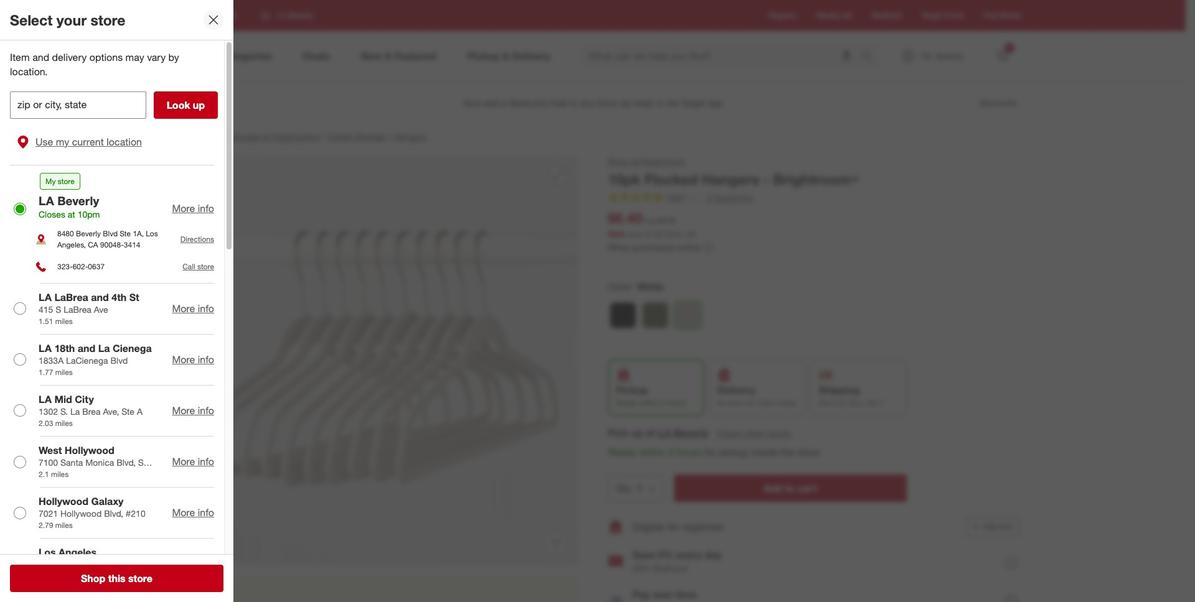 Task type: describe. For each thing, give the bounding box(es) containing it.
blvd inside the la 18th and la cienega 1833a lacienega blvd 1.77 miles
[[110, 355, 128, 366]]

registry link
[[769, 10, 797, 21]]

soon
[[728, 399, 745, 408]]

by inside item and delivery options may vary by location.
[[168, 51, 179, 64]]

miles inside the la labrea and 4th st 415 s labrea ave 1.51 miles
[[55, 317, 73, 326]]

get
[[819, 399, 831, 408]]

1 vertical spatial at
[[646, 427, 655, 440]]

miles inside the la 18th and la cienega 1833a lacienega blvd 1.77 miles
[[55, 368, 73, 377]]

ad
[[843, 11, 852, 20]]

more info for la labrea and 4th st
[[172, 302, 214, 315]]

shop for shop all brightroom 10pk flocked hangers - brightroom™
[[608, 156, 629, 167]]

la for s.
[[39, 393, 52, 406]]

201
[[39, 470, 53, 481]]

info for la beverly
[[198, 203, 214, 215]]

more info link for hollywood galaxy
[[172, 507, 214, 519]]

1833a
[[39, 355, 64, 366]]

add item
[[983, 522, 1013, 532]]

3 questions
[[706, 192, 753, 203]]

more info link for la 18th and la cienega
[[172, 354, 214, 366]]

weekly
[[817, 11, 841, 20]]

inside
[[751, 447, 778, 459]]

call store
[[183, 262, 214, 271]]

cart
[[798, 483, 817, 495]]

2 storage from the left
[[356, 131, 386, 142]]

blvd, inside the west hollywood 7100 santa monica blvd, ste 201
[[117, 458, 136, 468]]

closet
[[328, 131, 353, 142]]

with
[[633, 563, 650, 574]]

8480 beverly blvd ste 1a, los angeles, ca 90048-3414
[[57, 229, 158, 249]]

1 vertical spatial 2
[[668, 447, 674, 459]]

pick up at la beverly
[[608, 427, 709, 440]]

cienega
[[113, 342, 152, 355]]

%
[[676, 230, 683, 239]]

white image
[[675, 303, 701, 329]]

ave
[[94, 304, 108, 315]]

current
[[72, 136, 104, 148]]

organization
[[271, 131, 320, 142]]

0 vertical spatial hangers
[[394, 131, 427, 142]]

every
[[676, 549, 702, 561]]

black image
[[610, 303, 636, 329]]

delivery
[[717, 384, 756, 397]]

la inside dropdown button
[[277, 11, 287, 20]]

it
[[833, 399, 837, 408]]

and inside item and delivery options may vary by location.
[[32, 51, 49, 64]]

st
[[129, 291, 139, 304]]

1607 link
[[608, 191, 698, 206]]

west
[[39, 444, 62, 457]]

eligible for registries
[[633, 521, 723, 533]]

90048-
[[100, 240, 124, 249]]

4th
[[112, 291, 127, 304]]

la beverly closes at 10pm
[[39, 194, 100, 220]]

redcard inside save 5% every day with redcard
[[653, 563, 687, 574]]

up for pick
[[631, 427, 643, 440]]

brea
[[82, 406, 101, 417]]

info for la labrea and 4th st
[[198, 302, 214, 315]]

ste inside the la mid city 1302 s. la brea ave, ste a 2.03 miles
[[122, 406, 134, 417]]

and for labrea
[[91, 291, 109, 304]]

1 vertical spatial labrea
[[64, 304, 91, 315]]

the
[[781, 447, 795, 459]]

add to cart
[[764, 483, 817, 495]]

What can we help you find? suggestions appear below search field
[[581, 42, 864, 70]]

2.79
[[39, 521, 53, 530]]

0 horizontal spatial for
[[668, 521, 680, 533]]

item
[[10, 51, 30, 64]]

miles right 2.1
[[51, 470, 69, 479]]

store inside button
[[128, 573, 153, 585]]

search button
[[856, 42, 886, 72]]

10pm
[[78, 209, 100, 220]]

10pk
[[608, 171, 641, 188]]

purchased
[[633, 242, 674, 253]]

my store
[[45, 177, 75, 186]]

pay over time
[[633, 589, 697, 601]]

angeles,
[[57, 240, 86, 249]]

los angeles
[[39, 547, 97, 559]]

1 vertical spatial hours
[[676, 447, 701, 459]]

1 vertical spatial ready
[[608, 447, 636, 459]]

color
[[608, 281, 632, 293]]

more info for hollywood galaxy
[[172, 507, 214, 519]]

at inside 'la beverly closes at 10pm'
[[68, 209, 75, 220]]

1 storage from the left
[[230, 131, 261, 142]]

all
[[631, 156, 640, 167]]

1 horizontal spatial redcard
[[872, 11, 902, 20]]

7100
[[39, 458, 58, 468]]

delivery as soon as 12pm today
[[717, 384, 796, 408]]

18th
[[54, 342, 75, 355]]

sun,
[[849, 399, 864, 408]]

la inside the la mid city 1302 s. la brea ave, ste a 2.03 miles
[[70, 406, 80, 417]]

time
[[676, 589, 697, 601]]

look up
[[167, 99, 205, 111]]

1.77
[[39, 368, 53, 377]]

blvd, inside hollywood galaxy 7021 hollywood blvd, #210 2.79 miles
[[104, 509, 123, 519]]

)
[[694, 230, 696, 239]]

call
[[183, 262, 195, 271]]

search
[[856, 51, 886, 63]]

pickup
[[616, 384, 648, 397]]

1a,
[[133, 229, 144, 239]]

miles inside hollywood galaxy 7021 hollywood blvd, #210 2.79 miles
[[55, 521, 73, 530]]

2.03
[[39, 419, 53, 428]]

store right your
[[91, 11, 125, 28]]

sale
[[608, 229, 626, 239]]

more info for la 18th and la cienega
[[172, 354, 214, 366]]

$
[[646, 230, 649, 239]]

my
[[56, 136, 69, 148]]

la beverly
[[277, 11, 313, 20]]

over
[[653, 589, 673, 601]]

look up button
[[154, 91, 218, 119]]

1
[[1008, 44, 1011, 52]]

target circle link
[[922, 10, 964, 21]]

check other stores button
[[716, 427, 792, 441]]

store right my
[[58, 177, 75, 186]]

beverly for la beverly
[[289, 11, 313, 20]]

image gallery element
[[167, 156, 578, 603]]

ready inside pickup ready within 2 hours
[[616, 399, 637, 408]]

$8.00
[[658, 216, 676, 225]]

stores
[[1000, 11, 1021, 20]]

la for cienega
[[39, 342, 52, 355]]

info for hollywood galaxy
[[198, 507, 214, 519]]

more info for west hollywood
[[172, 456, 214, 468]]

2 inside pickup ready within 2 hours
[[661, 399, 665, 408]]

item
[[999, 522, 1013, 532]]

los inside 8480 beverly blvd ste 1a, los angeles, ca 90048-3414
[[146, 229, 158, 239]]

more for la labrea and 4th st
[[172, 302, 195, 315]]

2 vertical spatial hollywood
[[60, 509, 102, 519]]



Task type: vqa. For each thing, say whether or not it's contained in the screenshot.
right Slim
no



Task type: locate. For each thing, give the bounding box(es) containing it.
info for la mid city
[[198, 405, 214, 417]]

may
[[126, 51, 144, 64]]

and for 18th
[[78, 342, 95, 355]]

beverly inside la beverly dropdown button
[[289, 11, 313, 20]]

6 more from the top
[[172, 507, 195, 519]]

10pk flocked hangers - brightroom™, 1 of 7 image
[[167, 156, 578, 567]]

shipping
[[819, 384, 860, 397]]

select your store dialog
[[0, 0, 233, 603]]

more info link right ste at the bottom of the page
[[172, 456, 214, 468]]

find stores
[[983, 11, 1021, 20]]

0 vertical spatial shop
[[608, 156, 629, 167]]

1 / from the left
[[225, 131, 228, 142]]

4 more from the top
[[172, 405, 195, 417]]

vary
[[147, 51, 166, 64]]

ready down 'pick' at right
[[608, 447, 636, 459]]

more right cienega
[[172, 354, 195, 366]]

more info right ste at the bottom of the page
[[172, 456, 214, 468]]

5 more info from the top
[[172, 456, 214, 468]]

more info right cienega
[[172, 354, 214, 366]]

2 info from the top
[[198, 302, 214, 315]]

miles down s.
[[55, 419, 73, 428]]

pay
[[633, 589, 650, 601]]

add left item
[[983, 522, 997, 532]]

target
[[922, 11, 942, 20]]

1 horizontal spatial up
[[631, 427, 643, 440]]

None text field
[[10, 91, 146, 119]]

within
[[639, 399, 659, 408], [639, 447, 665, 459]]

within down pickup
[[639, 399, 659, 408]]

more for la 18th and la cienega
[[172, 354, 195, 366]]

more info down call
[[172, 302, 214, 315]]

my
[[45, 177, 56, 186]]

more info link right cienega
[[172, 354, 214, 366]]

monica
[[85, 458, 114, 468]]

1 vertical spatial add
[[983, 522, 997, 532]]

2 more info from the top
[[172, 302, 214, 315]]

2 up pick up at la beverly
[[661, 399, 665, 408]]

more up directions
[[172, 203, 195, 215]]

store right call
[[197, 262, 214, 271]]

more for la mid city
[[172, 405, 195, 417]]

storage left &
[[230, 131, 261, 142]]

shop this store button
[[10, 565, 224, 593]]

1 vertical spatial blvd,
[[104, 509, 123, 519]]

602-
[[73, 262, 88, 271]]

5 more from the top
[[172, 456, 195, 468]]

add for add item
[[983, 522, 997, 532]]

save
[[633, 549, 656, 561]]

los down 2.79
[[39, 547, 56, 559]]

shop left all in the top right of the page
[[608, 156, 629, 167]]

los
[[146, 229, 158, 239], [39, 547, 56, 559]]

1 vertical spatial by
[[839, 399, 847, 408]]

0 horizontal spatial la
[[70, 406, 80, 417]]

ave,
[[103, 406, 119, 417]]

6 more info link from the top
[[172, 507, 214, 519]]

1 horizontal spatial los
[[146, 229, 158, 239]]

as
[[717, 399, 726, 408]]

your
[[56, 11, 87, 28]]

blvd down cienega
[[110, 355, 128, 366]]

west hollywood 7100 santa monica blvd, ste 201
[[39, 444, 154, 481]]

0 vertical spatial los
[[146, 229, 158, 239]]

0 vertical spatial and
[[32, 51, 49, 64]]

add for add to cart
[[764, 483, 783, 495]]

hollywood up "7021"
[[39, 496, 88, 508]]

blvd, down galaxy
[[104, 509, 123, 519]]

at right 'pick' at right
[[646, 427, 655, 440]]

as
[[747, 399, 754, 408]]

more down call
[[172, 302, 195, 315]]

ste
[[138, 458, 154, 468]]

la up lacienega
[[98, 342, 110, 355]]

0 vertical spatial la
[[98, 342, 110, 355]]

more info link right a
[[172, 405, 214, 417]]

shop for shop this store
[[81, 573, 105, 585]]

white
[[637, 281, 664, 293]]

more info link right #210
[[172, 507, 214, 519]]

galaxy
[[91, 496, 123, 508]]

5%
[[658, 549, 674, 561]]

1 vertical spatial la
[[70, 406, 80, 417]]

labrea right the s
[[64, 304, 91, 315]]

hangers up 3 questions
[[702, 171, 759, 188]]

6 info from the top
[[198, 507, 214, 519]]

1 horizontal spatial hangers
[[702, 171, 759, 188]]

and inside the la 18th and la cienega 1833a lacienega blvd 1.77 miles
[[78, 342, 95, 355]]

more info right a
[[172, 405, 214, 417]]

1 horizontal spatial for
[[704, 447, 716, 459]]

2 more from the top
[[172, 302, 195, 315]]

0 vertical spatial at
[[68, 209, 75, 220]]

la inside 'la beverly closes at 10pm'
[[39, 194, 54, 208]]

location.
[[10, 65, 48, 78]]

item and delivery options may vary by location.
[[10, 51, 179, 78]]

pick
[[608, 427, 628, 440]]

delivery
[[52, 51, 87, 64]]

shop inside shop all brightroom 10pk flocked hangers - brightroom™
[[608, 156, 629, 167]]

1 vertical spatial redcard
[[653, 563, 687, 574]]

info
[[198, 203, 214, 215], [198, 302, 214, 315], [198, 354, 214, 366], [198, 405, 214, 417], [198, 456, 214, 468], [198, 507, 214, 519]]

la mid city 1302 s. la brea ave, ste a 2.03 miles
[[39, 393, 143, 428]]

1 more from the top
[[172, 203, 195, 215]]

415
[[39, 304, 53, 315]]

by right it at the right of the page
[[839, 399, 847, 408]]

blvd up 90048-
[[103, 229, 118, 239]]

1 horizontal spatial add
[[983, 522, 997, 532]]

beverly inside 8480 beverly blvd ste 1a, los angeles, ca 90048-3414
[[76, 229, 101, 239]]

eligible
[[633, 521, 665, 533]]

miles inside the la mid city 1302 s. la brea ave, ste a 2.03 miles
[[55, 419, 73, 428]]

0 horizontal spatial by
[[168, 51, 179, 64]]

0 vertical spatial ste
[[120, 229, 131, 239]]

check other stores
[[717, 428, 792, 439]]

ste left a
[[122, 406, 134, 417]]

more info up directions
[[172, 203, 214, 215]]

blvd,
[[117, 458, 136, 468], [104, 509, 123, 519]]

beverly for la beverly closes at 10pm
[[57, 194, 99, 208]]

location
[[107, 136, 142, 148]]

advertisement region
[[157, 88, 1029, 118]]

more for la beverly
[[172, 203, 195, 215]]

/ left &
[[225, 131, 228, 142]]

0 horizontal spatial storage
[[230, 131, 261, 142]]

1 vertical spatial within
[[639, 447, 665, 459]]

la inside the la 18th and la cienega 1833a lacienega blvd 1.77 miles
[[98, 342, 110, 355]]

s.
[[60, 406, 68, 417]]

more info for la beverly
[[172, 203, 214, 215]]

find
[[983, 11, 998, 20]]

1 horizontal spatial at
[[646, 427, 655, 440]]

more right #210
[[172, 507, 195, 519]]

storage
[[230, 131, 261, 142], [356, 131, 386, 142]]

0 horizontal spatial /
[[225, 131, 228, 142]]

shop left this
[[81, 573, 105, 585]]

miles right 2.79
[[55, 521, 73, 530]]

/ left hangers link
[[388, 131, 391, 142]]

info for la 18th and la cienega
[[198, 354, 214, 366]]

for right 'eligible'
[[668, 521, 680, 533]]

0 vertical spatial add
[[764, 483, 783, 495]]

brightroom™
[[773, 171, 859, 188]]

1 horizontal spatial shop
[[608, 156, 629, 167]]

None radio
[[14, 203, 26, 215], [14, 456, 26, 468], [14, 507, 26, 520], [14, 203, 26, 215], [14, 456, 26, 468], [14, 507, 26, 520]]

add left to
[[764, 483, 783, 495]]

more info link for la mid city
[[172, 405, 214, 417]]

0 vertical spatial blvd,
[[117, 458, 136, 468]]

/ left closet
[[323, 131, 326, 142]]

more info for la mid city
[[172, 405, 214, 417]]

more for hollywood galaxy
[[172, 507, 195, 519]]

5 info from the top
[[198, 456, 214, 468]]

2
[[661, 399, 665, 408], [668, 447, 674, 459]]

miles down 1833a
[[55, 368, 73, 377]]

3414
[[124, 240, 140, 249]]

more info link for la labrea and 4th st
[[172, 302, 214, 315]]

storage & organization link
[[230, 131, 320, 142]]

1 horizontal spatial /
[[323, 131, 326, 142]]

3 more info from the top
[[172, 354, 214, 366]]

gray image
[[642, 303, 668, 329]]

3 more info link from the top
[[172, 354, 214, 366]]

hangers inside shop all brightroom 10pk flocked hangers - brightroom™
[[702, 171, 759, 188]]

hollywood galaxy 7021 hollywood blvd, #210 2.79 miles
[[39, 496, 145, 530]]

1 vertical spatial hangers
[[702, 171, 759, 188]]

for
[[704, 447, 716, 459], [668, 521, 680, 533]]

0 vertical spatial redcard
[[872, 11, 902, 20]]

1302
[[39, 406, 58, 417]]

miles down the s
[[55, 317, 73, 326]]

info for west hollywood
[[198, 456, 214, 468]]

reg
[[645, 216, 656, 225]]

redcard right ad
[[872, 11, 902, 20]]

by right the vary
[[168, 51, 179, 64]]

more info link up directions
[[172, 203, 214, 215]]

when purchased online
[[608, 242, 700, 253]]

labrea
[[54, 291, 88, 304], [64, 304, 91, 315]]

blvd, left ste at the bottom of the page
[[117, 458, 136, 468]]

0 vertical spatial blvd
[[103, 229, 118, 239]]

shop inside button
[[81, 573, 105, 585]]

a
[[137, 406, 143, 417]]

ste inside 8480 beverly blvd ste 1a, los angeles, ca 90048-3414
[[120, 229, 131, 239]]

more info link down call
[[172, 302, 214, 315]]

4 more info from the top
[[172, 405, 214, 417]]

la inside the la labrea and 4th st 415 s labrea ave 1.51 miles
[[39, 291, 52, 304]]

5 more info link from the top
[[172, 456, 214, 468]]

miles
[[55, 317, 73, 326], [55, 368, 73, 377], [55, 419, 73, 428], [51, 470, 69, 479], [55, 521, 73, 530]]

0 vertical spatial 2
[[661, 399, 665, 408]]

1 more info link from the top
[[172, 203, 214, 215]]

0 horizontal spatial add
[[764, 483, 783, 495]]

0 vertical spatial up
[[193, 99, 205, 111]]

stores
[[767, 428, 792, 439]]

1 vertical spatial los
[[39, 547, 56, 559]]

blvd
[[103, 229, 118, 239], [110, 355, 128, 366]]

3 / from the left
[[388, 131, 391, 142]]

la inside the la mid city 1302 s. la brea ave, ste a 2.03 miles
[[39, 393, 52, 406]]

1 horizontal spatial 2
[[668, 447, 674, 459]]

up right look on the top
[[193, 99, 205, 111]]

3 info from the top
[[198, 354, 214, 366]]

city
[[75, 393, 94, 406]]

0 vertical spatial hollywood
[[65, 444, 114, 457]]

and up lacienega
[[78, 342, 95, 355]]

ready down pickup
[[616, 399, 637, 408]]

hours down la beverly button
[[676, 447, 701, 459]]

ca
[[88, 240, 98, 249]]

1 link
[[989, 42, 1016, 70]]

None radio
[[14, 303, 26, 315], [14, 354, 26, 366], [14, 405, 26, 417], [14, 303, 26, 315], [14, 354, 26, 366], [14, 405, 26, 417]]

ste up '3414'
[[120, 229, 131, 239]]

4 more info link from the top
[[172, 405, 214, 417]]

hollywood inside the west hollywood 7100 santa monica blvd, ste 201
[[65, 444, 114, 457]]

more info link for la beverly
[[172, 203, 214, 215]]

0 horizontal spatial shop
[[81, 573, 105, 585]]

and inside the la labrea and 4th st 415 s labrea ave 1.51 miles
[[91, 291, 109, 304]]

$6.40 reg $8.00 sale save $ 1.60 ( 20 % off )
[[608, 209, 696, 239]]

pickup ready within 2 hours
[[616, 384, 686, 408]]

0 vertical spatial ready
[[616, 399, 637, 408]]

storage right closet
[[356, 131, 386, 142]]

2 horizontal spatial /
[[388, 131, 391, 142]]

la right s.
[[70, 406, 80, 417]]

0 vertical spatial for
[[704, 447, 716, 459]]

more right ste at the bottom of the page
[[172, 456, 195, 468]]

1 vertical spatial ste
[[122, 406, 134, 417]]

2 vertical spatial and
[[78, 342, 95, 355]]

0 vertical spatial labrea
[[54, 291, 88, 304]]

select your store
[[10, 11, 125, 28]]

1 vertical spatial and
[[91, 291, 109, 304]]

2.1
[[39, 470, 49, 479]]

2 down la beverly button
[[668, 447, 674, 459]]

la for 10pm
[[39, 194, 54, 208]]

1 vertical spatial hollywood
[[39, 496, 88, 508]]

la
[[98, 342, 110, 355], [70, 406, 80, 417]]

beverly inside 'la beverly closes at 10pm'
[[57, 194, 99, 208]]

more for west hollywood
[[172, 456, 195, 468]]

7021
[[39, 509, 58, 519]]

1 vertical spatial blvd
[[110, 355, 128, 366]]

1 vertical spatial shop
[[81, 573, 105, 585]]

more info link for west hollywood
[[172, 456, 214, 468]]

1.51
[[39, 317, 53, 326]]

up for look
[[193, 99, 205, 111]]

color white
[[608, 281, 664, 293]]

add item button
[[966, 517, 1019, 537]]

select
[[10, 11, 53, 28]]

and up ave
[[91, 291, 109, 304]]

more right a
[[172, 405, 195, 417]]

0 horizontal spatial 2
[[661, 399, 665, 408]]

call store link
[[183, 262, 214, 271]]

1 horizontal spatial by
[[839, 399, 847, 408]]

for left pickup on the right bottom of page
[[704, 447, 716, 459]]

none text field inside select your store dialog
[[10, 91, 146, 119]]

hollywood down galaxy
[[60, 509, 102, 519]]

20
[[668, 230, 676, 239]]

closet storage link
[[328, 131, 386, 142]]

1 horizontal spatial la
[[98, 342, 110, 355]]

1 vertical spatial for
[[668, 521, 680, 533]]

options
[[90, 51, 123, 64]]

target circle
[[922, 11, 964, 20]]

323-
[[57, 262, 73, 271]]

6 more info from the top
[[172, 507, 214, 519]]

blvd inside 8480 beverly blvd ste 1a, los angeles, ca 90048-3414
[[103, 229, 118, 239]]

at left 10pm
[[68, 209, 75, 220]]

add to cart button
[[674, 475, 907, 502]]

use
[[35, 136, 53, 148]]

redcard down 5%
[[653, 563, 687, 574]]

2 more info link from the top
[[172, 302, 214, 315]]

angeles
[[59, 547, 97, 559]]

shop all brightroom 10pk flocked hangers - brightroom™
[[608, 156, 859, 188]]

0 horizontal spatial up
[[193, 99, 205, 111]]

2 / from the left
[[323, 131, 326, 142]]

hours up la beverly button
[[667, 399, 686, 408]]

0 vertical spatial within
[[639, 399, 659, 408]]

0 horizontal spatial hangers
[[394, 131, 427, 142]]

1 more info from the top
[[172, 203, 214, 215]]

la
[[277, 11, 287, 20], [39, 194, 54, 208], [39, 291, 52, 304], [39, 342, 52, 355], [39, 393, 52, 406], [658, 427, 671, 440]]

la 18th and la cienega 1833a lacienega blvd 1.77 miles
[[39, 342, 152, 377]]

jan
[[866, 399, 878, 408]]

up inside button
[[193, 99, 205, 111]]

0 vertical spatial hours
[[667, 399, 686, 408]]

hangers right closet storage link
[[394, 131, 427, 142]]

1.60
[[649, 230, 664, 239]]

save
[[628, 230, 644, 239]]

la inside the la 18th and la cienega 1833a lacienega blvd 1.77 miles
[[39, 342, 52, 355]]

and up location.
[[32, 51, 49, 64]]

4 info from the top
[[198, 405, 214, 417]]

flocked
[[645, 171, 698, 188]]

within inside pickup ready within 2 hours
[[639, 399, 659, 408]]

la for st
[[39, 291, 52, 304]]

0 vertical spatial by
[[168, 51, 179, 64]]

store right this
[[128, 573, 153, 585]]

store right the
[[797, 447, 820, 459]]

within down pick up at la beverly
[[639, 447, 665, 459]]

hours inside pickup ready within 2 hours
[[667, 399, 686, 408]]

0 horizontal spatial redcard
[[653, 563, 687, 574]]

0 horizontal spatial at
[[68, 209, 75, 220]]

1 horizontal spatial storage
[[356, 131, 386, 142]]

3 more from the top
[[172, 354, 195, 366]]

0 horizontal spatial los
[[39, 547, 56, 559]]

other
[[745, 428, 765, 439]]

labrea up the s
[[54, 291, 88, 304]]

los right 1a,
[[146, 229, 158, 239]]

hollywood up monica
[[65, 444, 114, 457]]

0637
[[88, 262, 105, 271]]

/ storage & organization / closet storage / hangers
[[225, 131, 427, 142]]

1 vertical spatial up
[[631, 427, 643, 440]]

by inside shipping get it by sun, jan 7
[[839, 399, 847, 408]]

beverly for 8480 beverly blvd ste 1a, los angeles, ca 90048-3414
[[76, 229, 101, 239]]

1 info from the top
[[198, 203, 214, 215]]

more info right #210
[[172, 507, 214, 519]]

up right 'pick' at right
[[631, 427, 643, 440]]



